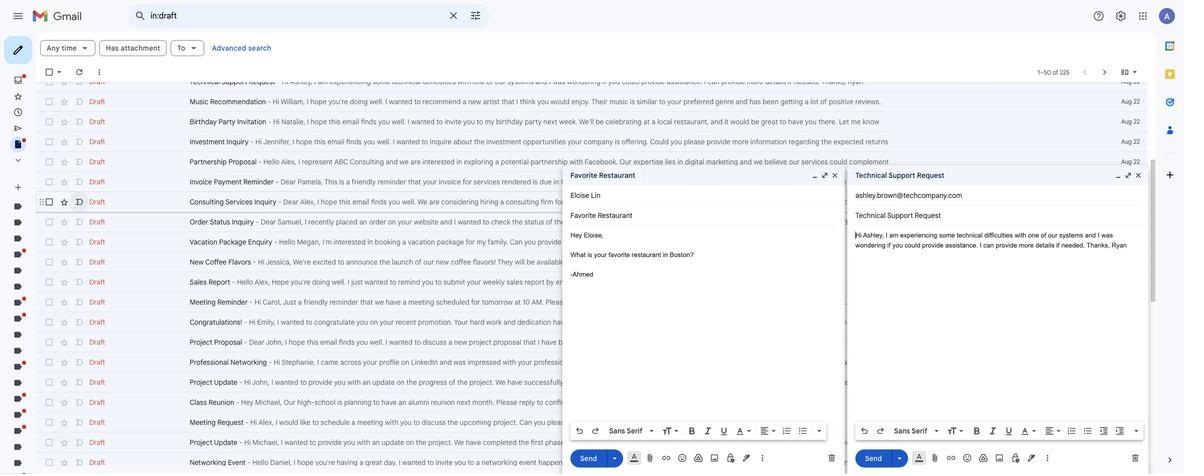 Task type: locate. For each thing, give the bounding box(es) containing it.
0 vertical spatial thank
[[807, 218, 827, 227]]

best,
[[754, 258, 770, 267], [743, 278, 759, 287], [849, 298, 866, 307]]

update up 'reunion'
[[214, 378, 237, 387]]

5 draft from the top
[[89, 158, 105, 167]]

1 row from the top
[[36, 72, 1148, 92]]

1 horizontal spatial detailed
[[815, 378, 840, 387]]

2 horizontal spatial report
[[842, 378, 862, 387]]

insert photo image inside the technical support request dialog
[[995, 454, 1005, 464]]

10 22 from the top
[[1134, 439, 1140, 447]]

0 vertical spatial meeting
[[408, 298, 434, 307]]

insert emoji ‪(⌘⇧2)‬ image
[[678, 454, 688, 464], [963, 454, 973, 464]]

project
[[612, 198, 635, 207], [469, 338, 492, 347]]

Subject field
[[571, 211, 837, 221], [856, 211, 1141, 221]]

week. left the "make"
[[609, 258, 627, 267]]

1 vertical spatial update
[[372, 378, 395, 387]]

meeting down 'sales'
[[190, 298, 216, 307]]

1 vertical spatial more
[[733, 138, 749, 147]]

1 vertical spatial wondering
[[856, 242, 886, 249]]

4 draft from the top
[[89, 138, 105, 147]]

alex, down jennifer,
[[281, 158, 297, 167]]

discuss up send on the bottom of the page
[[762, 358, 786, 367]]

6 aug from the top
[[1122, 178, 1132, 186]]

michael, for our
[[255, 399, 282, 408]]

2 aug from the top
[[1122, 98, 1132, 105]]

draft for project proposal - dear john, i hope this email finds you well. i wanted to discuss a new project proposal that i have been working on. i believe it aligns well with our company's goals and objectives. let's
[[89, 338, 105, 347]]

event
[[519, 459, 537, 468]]

1 horizontal spatial progress
[[737, 439, 765, 448]]

wondering
[[567, 77, 601, 86], [856, 242, 886, 249]]

0 horizontal spatial some
[[373, 77, 390, 86]]

2 insert emoji ‪(⌘⇧2)‬ image from the left
[[963, 454, 973, 464]]

this up 'represent' at the left top
[[314, 138, 326, 147]]

services up minimize icon
[[802, 158, 828, 167]]

0 horizontal spatial am
[[318, 77, 328, 86]]

technical for technical support request
[[856, 171, 887, 180]]

project update - hi michael, i wanted to provide you with an update on the project. we have completed the first phase and everything is on track. i will be sharing a detailed progress report with you by the end of the
[[190, 439, 872, 448]]

a right hiring
[[500, 198, 504, 207]]

order
[[369, 218, 386, 227]]

send inside favorite restaurant dialog
[[580, 454, 597, 464]]

1 vertical spatial are
[[429, 198, 440, 207]]

bold ‪(⌘b)‬ image left italic ‪(⌘i)‬ icon
[[972, 427, 982, 437]]

2 vertical spatial thank
[[709, 419, 729, 428]]

your right submit
[[467, 278, 481, 287]]

this
[[324, 178, 338, 187]]

services.
[[752, 198, 780, 207]]

7 draft from the top
[[89, 198, 105, 207]]

week. for it's
[[590, 459, 608, 468]]

draft for consulting services inquiry - dear alex, i hope this email finds you well. we are considering hiring a consulting firm for our upcoming project and would like to inquire about your services. can we schedule a call to discuss our
[[89, 198, 105, 207]]

hope right william,
[[310, 97, 327, 106]]

18 draft from the top
[[89, 419, 105, 428]]

toggle split pane mode image
[[1120, 67, 1130, 77]]

reminder
[[243, 178, 274, 187], [217, 298, 248, 307]]

believe down information on the right of page
[[765, 158, 787, 167]]

send button
[[571, 450, 607, 468], [856, 450, 892, 468]]

inquiry right services
[[254, 198, 276, 207]]

some
[[373, 77, 390, 86], [939, 232, 955, 239]]

wondering inside row
[[567, 77, 601, 86]]

systems inside row
[[508, 77, 534, 86]]

close image
[[1135, 172, 1143, 180]]

difficulties inside row
[[423, 77, 456, 86]]

2 horizontal spatial any
[[848, 178, 860, 187]]

coffee
[[451, 258, 471, 267]]

insert photo image
[[710, 454, 720, 464], [995, 454, 1005, 464]]

request for technical support request
[[917, 171, 945, 180]]

consulting services inquiry - dear alex, i hope this email finds you well. we are considering hiring a consulting firm for our upcoming project and would like to inquire about your services. can we schedule a call to discuss our
[[190, 198, 901, 207]]

hey down delivery.
[[571, 232, 582, 239]]

of inside "hi ashley, i am experiencing some technical difficulties with one of our systems and i was wondering if you could provide assistance. i can provide more details if needed. thanks, ryan"
[[1041, 232, 1047, 239]]

aug
[[1122, 78, 1132, 85], [1122, 98, 1132, 105], [1122, 118, 1132, 125], [1122, 138, 1132, 146], [1122, 158, 1132, 166], [1122, 178, 1132, 186], [1122, 218, 1132, 226], [1122, 238, 1132, 246], [1122, 419, 1132, 427], [1122, 439, 1132, 447], [1122, 459, 1132, 467]]

support for technical support request - hi ashley, i am experiencing some technical difficulties with one of our systems and i was wondering if you could provide assistance. i can provide more details if needed. thanks, ryan
[[222, 77, 247, 86]]

project down hard
[[469, 338, 492, 347]]

please left "reply"
[[496, 399, 518, 408]]

1 horizontal spatial send
[[865, 454, 882, 464]]

main content
[[36, 32, 1156, 473]]

15 draft from the top
[[89, 358, 105, 367]]

we're
[[293, 258, 311, 267]]

please up the options,
[[623, 218, 644, 227]]

1 vertical spatial end
[[839, 439, 851, 448]]

networking left event
[[190, 459, 226, 468]]

could
[[622, 77, 640, 86], [830, 158, 848, 167], [905, 242, 921, 249]]

1 send from the left
[[580, 454, 597, 464]]

14 draft from the top
[[89, 338, 105, 347]]

1 horizontal spatial needed.
[[1062, 242, 1085, 249]]

can right family.
[[510, 238, 523, 247]]

2 vertical spatial thanks,
[[621, 399, 645, 408]]

hey eloise,
[[571, 232, 604, 239]]

1 draft from the top
[[89, 77, 105, 86]]

draft for congratulations! - hi emily, i wanted to congratulate you on your recent promotion. your hard work and dedication have paid off, and this promotion is well-deserved. i am confident that you will continue to thrive in
[[89, 318, 105, 327]]

event
[[228, 459, 246, 468]]

let right today.
[[613, 278, 623, 287]]

1 horizontal spatial one
[[1029, 232, 1039, 239]]

1 horizontal spatial insert photo image
[[995, 454, 1005, 464]]

is right music
[[630, 97, 635, 106]]

0 vertical spatial thanks,
[[822, 77, 846, 86]]

more
[[747, 77, 764, 86], [733, 138, 749, 147], [1019, 242, 1034, 249]]

formatting options toolbar up the meet
[[571, 423, 827, 441]]

project for project update - hi john, i wanted to provide you with an update on the progress of the project. we have successfully completed the first phase and are now moving on to the next. i will send you a detailed report by
[[190, 378, 212, 387]]

technical inside row
[[190, 77, 220, 86]]

hi
[[282, 77, 289, 86], [273, 97, 279, 106], [273, 117, 280, 126], [255, 138, 262, 147], [856, 232, 862, 239], [258, 258, 265, 267], [255, 298, 261, 307], [249, 318, 256, 327], [274, 358, 280, 367], [244, 378, 251, 387], [251, 419, 257, 428], [244, 439, 251, 448]]

main content containing any time
[[36, 32, 1156, 473]]

attachment
[[121, 44, 160, 53]]

their
[[592, 97, 608, 106]]

your up let
[[572, 399, 586, 408]]

0 vertical spatial more
[[747, 77, 764, 86]]

1 update from the top
[[214, 378, 237, 387]]

formatting options toolbar inside the technical support request dialog
[[856, 423, 1144, 441]]

11 aug 22 from the top
[[1122, 459, 1140, 467]]

ashley, down regards,
[[863, 232, 884, 239]]

17 draft from the top
[[89, 399, 105, 408]]

more send options image
[[895, 454, 905, 464]]

row
[[36, 72, 1148, 92], [36, 92, 1148, 112], [36, 112, 1148, 132], [36, 132, 1148, 152], [36, 152, 1148, 172], [36, 172, 1148, 192], [36, 192, 1148, 212], [36, 212, 1148, 232], [36, 232, 1148, 252], [36, 252, 1148, 273], [36, 273, 1148, 293], [36, 293, 1148, 313], [36, 313, 1148, 333], [36, 333, 1148, 353], [36, 353, 1148, 373], [36, 373, 1148, 393], [36, 393, 1148, 413], [36, 413, 1148, 433], [36, 433, 1148, 453], [36, 453, 1148, 473]]

networking event - hello daniel, i hope you're having a great day. i wanted to invite you to a networking event happening next week. it's a great opportunity to meet professionals from various fields. let me know
[[190, 459, 858, 468]]

support image
[[1093, 10, 1105, 22]]

0 horizontal spatial insert files using drive image
[[694, 454, 704, 464]]

2 aug 22 from the top
[[1122, 98, 1140, 105]]

flavors!
[[473, 258, 496, 267]]

1 horizontal spatial please
[[623, 218, 644, 227]]

inquire down soon
[[692, 198, 714, 207]]

navigation
[[0, 32, 120, 475]]

2 insert photo image from the left
[[995, 454, 1005, 464]]

michael, for i
[[253, 439, 279, 448]]

1 horizontal spatial any
[[768, 178, 780, 187]]

have left alumni
[[382, 399, 397, 408]]

formatting options toolbar containing sans serif
[[856, 423, 1144, 441]]

0 vertical spatial wondering
[[567, 77, 601, 86]]

report down collaboration
[[842, 378, 862, 387]]

john, for hi
[[252, 378, 270, 387]]

available up favorite
[[603, 238, 631, 247]]

0 horizontal spatial technical
[[392, 77, 421, 86]]

2 vertical spatial project
[[190, 439, 212, 448]]

a right exploring
[[495, 158, 499, 167]]

out.
[[740, 258, 752, 267]]

1 horizontal spatial believe
[[765, 158, 787, 167]]

enjoy.
[[572, 97, 590, 106]]

settings image
[[1115, 10, 1127, 22]]

and inside "hi ashley, i am experiencing some technical difficulties with one of our systems and i was wondering if you could provide assistance. i can provide more details if needed. thanks, ryan"
[[1085, 232, 1096, 239]]

am.
[[532, 298, 544, 307]]

status
[[525, 218, 544, 227]]

2 send from the left
[[865, 454, 882, 464]]

package
[[437, 238, 464, 247]]

michael, left high-
[[255, 399, 282, 408]]

2 vertical spatial request
[[217, 419, 244, 428]]

send button inside the technical support request dialog
[[856, 450, 892, 468]]

1 vertical spatial new
[[436, 258, 449, 267]]

9 row from the top
[[36, 232, 1148, 252]]

support inside dialog
[[889, 171, 916, 180]]

0 vertical spatial support
[[222, 77, 247, 86]]

11 aug from the top
[[1122, 459, 1132, 467]]

technical inside dialog
[[856, 171, 887, 180]]

1 horizontal spatial can
[[984, 242, 994, 249]]

support inside main content
[[222, 77, 247, 86]]

1 horizontal spatial inquire
[[692, 198, 714, 207]]

numbered list ‪(⌘⇧7)‬ image left bulleted list ‪(⌘⇧8)‬ icon
[[782, 427, 792, 437]]

send button for ashley.brown@techcompany.com
[[856, 450, 892, 468]]

tab list
[[1156, 32, 1185, 439]]

great
[[761, 117, 778, 126], [365, 459, 382, 468], [627, 459, 644, 468]]

0 horizontal spatial progress
[[419, 378, 447, 387]]

hello down flavors at the left bottom of the page
[[237, 278, 253, 287]]

1 vertical spatial we
[[496, 378, 506, 387]]

None checkbox
[[44, 97, 54, 107], [44, 157, 54, 167], [44, 217, 54, 227], [44, 257, 54, 268], [44, 278, 54, 288], [44, 318, 54, 328], [44, 338, 54, 348], [44, 358, 54, 368], [44, 378, 54, 388], [44, 398, 54, 408], [44, 418, 54, 428], [44, 438, 54, 448], [44, 97, 54, 107], [44, 157, 54, 167], [44, 217, 54, 227], [44, 257, 54, 268], [44, 278, 54, 288], [44, 318, 54, 328], [44, 338, 54, 348], [44, 358, 54, 368], [44, 378, 54, 388], [44, 398, 54, 408], [44, 418, 54, 428], [44, 438, 54, 448]]

0 horizontal spatial insert emoji ‪(⌘⇧2)‬ image
[[678, 454, 688, 464]]

19 draft from the top
[[89, 439, 105, 448]]

details inside "hi ashley, i am experiencing some technical difficulties with one of our systems and i was wondering if you could provide assistance. i can provide more details if needed. thanks, ryan"
[[1036, 242, 1055, 249]]

2 horizontal spatial was
[[1102, 232, 1113, 239]]

1 horizontal spatial reminder
[[378, 178, 406, 187]]

1 project from the top
[[190, 338, 212, 347]]

update up day.
[[382, 439, 404, 448]]

0 vertical spatial inquiry
[[227, 138, 249, 147]]

insert link ‪(⌘k)‬ image left the meet
[[662, 454, 672, 464]]

alex, for you're
[[255, 278, 270, 287]]

17 row from the top
[[36, 393, 1148, 413]]

2 horizontal spatial thanks,
[[1087, 242, 1110, 249]]

time
[[62, 44, 77, 53]]

project proposal - dear john, i hope this email finds you well. i wanted to discuss a new project proposal that i have been working on. i believe it aligns well with our company's goals and objectives. let's
[[190, 338, 832, 347]]

bulleted list ‪(⌘⇧8)‬ image
[[798, 427, 808, 437]]

any time button
[[40, 40, 95, 56]]

0 vertical spatial completed
[[565, 378, 599, 387]]

1 vertical spatial ashley,
[[863, 232, 884, 239]]

complement
[[850, 158, 889, 167]]

proposal for project proposal
[[214, 338, 242, 347]]

insert photo image inside favorite restaurant dialog
[[710, 454, 720, 464]]

alex, for represent
[[281, 158, 297, 167]]

be
[[596, 117, 604, 126], [751, 117, 760, 126], [527, 258, 535, 267], [668, 439, 676, 448]]

2 send button from the left
[[856, 450, 892, 468]]

numbered list ‪(⌘⇧7)‬ image
[[782, 427, 792, 437], [1067, 427, 1077, 437]]

10 draft from the top
[[89, 258, 105, 267]]

the left next.
[[733, 378, 744, 387]]

it's
[[610, 459, 619, 468]]

ryan inside "hi ashley, i am experiencing some technical difficulties with one of our systems and i was wondering if you could provide assistance. i can provide more details if needed. thanks, ryan"
[[1112, 242, 1127, 249]]

1 more formatting options image from the left
[[815, 427, 825, 437]]

support up the ashley.brown@techcompany.com
[[889, 171, 916, 180]]

2 more formatting options image from the left
[[1132, 427, 1142, 437]]

schedule
[[807, 198, 836, 207], [321, 419, 350, 428]]

2 pop out image from the left
[[1125, 172, 1133, 180]]

advanced search options image
[[466, 6, 486, 26]]

experiencing inside "hi ashley, i am experiencing some technical difficulties with one of our systems and i was wondering if you could provide assistance. i can provide more details if needed. thanks, ryan"
[[901, 232, 938, 239]]

20 draft from the top
[[89, 459, 105, 468]]

1 vertical spatial can
[[984, 242, 994, 249]]

Message Body text field
[[856, 231, 1141, 420]]

hello left daniel,
[[252, 459, 269, 468]]

1 vertical spatial consulting
[[190, 198, 224, 207]]

draft for new coffee flavors - hi jessica, we're excited to announce the launch of our new coffee flavors! they will be available starting next week. make sure to stop by and try them out. best, the starbucks team
[[89, 258, 105, 267]]

2 vertical spatial update
[[382, 439, 404, 448]]

6 draft from the top
[[89, 178, 105, 187]]

proposal for partnership proposal
[[229, 158, 257, 167]]

week?
[[688, 419, 708, 428]]

1 vertical spatial opportunities
[[861, 358, 904, 367]]

ryan
[[848, 77, 864, 86], [1112, 242, 1127, 249]]

your down we'll
[[568, 138, 582, 147]]

insert link ‪(⌘k)‬ image right attach files icon
[[947, 454, 957, 464]]

represent
[[302, 158, 333, 167]]

has attachment
[[106, 44, 160, 53]]

hello
[[264, 158, 280, 167], [279, 238, 295, 247], [237, 278, 253, 287], [252, 459, 269, 468]]

draft for vacation package enquiry - hello megan, i'm interested in booking a vacation package for my family. can you provide me with the available options, including destinations and prices? thank you, jessica.
[[89, 238, 105, 247]]

14 row from the top
[[36, 333, 1148, 353]]

could down the ashley.brown@techcompany.com
[[905, 242, 921, 249]]

None search field
[[128, 4, 490, 28]]

11 draft from the top
[[89, 278, 105, 287]]

0 vertical spatial proposal
[[229, 158, 257, 167]]

1 horizontal spatial could
[[830, 158, 848, 167]]

would down genre
[[731, 117, 750, 126]]

the
[[772, 258, 784, 267]]

completed up networking at the left of the page
[[483, 439, 517, 448]]

technical inside "hi ashley, i am experiencing some technical difficulties with one of our systems and i was wondering if you could provide assistance. i can provide more details if needed. thanks, ryan"
[[957, 232, 983, 239]]

you're down we're
[[291, 278, 310, 287]]

1 horizontal spatial completed
[[565, 378, 599, 387]]

in
[[457, 158, 462, 167], [678, 158, 683, 167], [554, 178, 559, 187], [368, 238, 373, 247], [663, 251, 668, 259], [861, 318, 866, 327], [906, 358, 912, 367]]

attach files image
[[931, 454, 941, 464]]

project up class
[[190, 378, 212, 387]]

indent less ‪(⌘[)‬ image
[[1099, 427, 1109, 437]]

0 vertical spatial like
[[671, 198, 682, 207]]

you're for daniel,
[[315, 459, 335, 468]]

interested up the invoice
[[423, 158, 455, 167]]

insert link ‪(⌘k)‬ image
[[662, 454, 672, 464], [947, 454, 957, 464]]

know right discard draft ‪(⌘⇧d)‬ icon on the right bottom of the page
[[841, 459, 858, 468]]

2 vertical spatial more
[[1019, 242, 1034, 249]]

inquiry
[[227, 138, 249, 147], [254, 198, 276, 207], [232, 218, 254, 227]]

rendered
[[502, 178, 531, 187]]

insert files using drive image
[[694, 454, 704, 464], [979, 454, 989, 464]]

1 horizontal spatial technical
[[856, 171, 887, 180]]

draft for meeting request - hi alex, i would like to schedule a meeting with you to discuss the upcoming project. can you please let me know your availability for next week? thank you, emily
[[89, 419, 105, 428]]

available left starting
[[537, 258, 565, 267]]

None checkbox
[[44, 67, 54, 77], [44, 77, 54, 87], [44, 117, 54, 127], [44, 137, 54, 147], [44, 177, 54, 187], [44, 197, 54, 207], [44, 237, 54, 247], [44, 298, 54, 308], [44, 458, 54, 468], [44, 67, 54, 77], [44, 77, 54, 87], [44, 117, 54, 127], [44, 137, 54, 147], [44, 177, 54, 187], [44, 197, 54, 207], [44, 237, 54, 247], [44, 298, 54, 308], [44, 458, 54, 468]]

as left soon
[[677, 178, 684, 187]]

underline ‪(⌘u)‬ image
[[719, 427, 729, 437], [1004, 427, 1014, 437]]

send button for eloise lin
[[571, 450, 607, 468]]

7 aug from the top
[[1122, 218, 1132, 226]]

insert files using drive image inside the technical support request dialog
[[979, 454, 989, 464]]

pop out image for technical support request
[[1125, 172, 1133, 180]]

support for technical support request
[[889, 171, 916, 180]]

doing
[[350, 97, 368, 106], [312, 278, 330, 287]]

favorite restaurant
[[571, 171, 636, 180]]

in inside message body text box
[[663, 251, 668, 259]]

advanced search
[[212, 44, 272, 53]]

reminder up congratulate
[[330, 298, 358, 307]]

update for hi john, i wanted to provide you with an update on the progress of the project. we have successfully completed the first phase and are now moving on to the next. i will send you a detailed report by
[[214, 378, 237, 387]]

1 horizontal spatial request
[[249, 77, 275, 86]]

2 as from the left
[[704, 178, 711, 187]]

objectives.
[[780, 338, 815, 347]]

formatting options toolbar
[[571, 423, 827, 441], [856, 423, 1144, 441]]

2 subject field from the left
[[856, 211, 1141, 221]]

3 22 from the top
[[1134, 118, 1140, 125]]

subject field inside favorite restaurant dialog
[[571, 211, 837, 221]]

0 vertical spatial invite
[[445, 117, 462, 126]]

1 subject field from the left
[[571, 211, 837, 221]]

more formatting options image right indent more ‪(⌘])‬ image
[[1132, 427, 1142, 437]]

next for birthday
[[544, 117, 558, 126]]

subject field inside the technical support request dialog
[[856, 211, 1141, 221]]

interested
[[423, 158, 455, 167], [334, 238, 366, 247]]

1 underline ‪(⌘u)‬ image from the left
[[719, 427, 729, 437]]

alumni
[[408, 399, 429, 408]]

alex, for would
[[259, 419, 274, 428]]

you're for william,
[[329, 97, 348, 106]]

new left coffee
[[436, 258, 449, 267]]

2 horizontal spatial could
[[905, 242, 921, 249]]

9 draft from the top
[[89, 238, 105, 247]]

your left "website"
[[398, 218, 412, 227]]

announce
[[346, 258, 378, 267]]

detailed up toggle confidential mode icon on the right bottom of the page
[[709, 439, 735, 448]]

if
[[603, 77, 607, 86], [788, 77, 792, 86], [888, 242, 891, 249], [1057, 242, 1060, 249], [655, 278, 659, 287]]

Message Body text field
[[571, 231, 837, 420]]

1 vertical spatial please
[[546, 298, 567, 307]]

pop out image
[[821, 172, 829, 180], [1125, 172, 1133, 180]]

meeting for meeting request - hi alex, i would like to schedule a meeting with you to discuss the upcoming project. can you please let me know your availability for next week? thank you, emily
[[190, 419, 216, 428]]

8 22 from the top
[[1134, 238, 1140, 246]]

13 draft from the top
[[89, 318, 105, 327]]

more formatting options image inside favorite restaurant dialog
[[815, 427, 825, 437]]

bold ‪(⌘b)‬ image
[[687, 427, 697, 437], [972, 427, 982, 437]]

2 vertical spatial are
[[663, 378, 673, 387]]

send button inside favorite restaurant dialog
[[571, 450, 607, 468]]

0 vertical spatial was
[[553, 77, 565, 86]]

insert photo image right the meet
[[710, 454, 720, 464]]

0 horizontal spatial networking
[[190, 459, 226, 468]]

systems inside "hi ashley, i am experiencing some technical difficulties with one of our systems and i was wondering if you could provide assistance. i can provide more details if needed. thanks, ryan"
[[1060, 232, 1084, 239]]

0 vertical spatial week.
[[559, 117, 578, 126]]

next for event
[[574, 459, 588, 468]]

send for ashley.brown@techcompany.com
[[865, 454, 882, 464]]

am inside "hi ashley, i am experiencing some technical difficulties with one of our systems and i was wondering if you could provide assistance. i can provide more details if needed. thanks, ryan"
[[890, 232, 899, 239]]

be right we'll
[[596, 117, 604, 126]]

can inside "hi ashley, i am experiencing some technical difficulties with one of our systems and i was wondering if you could provide assistance. i can provide more details if needed. thanks, ryan"
[[984, 242, 994, 249]]

0 vertical spatial end
[[556, 278, 568, 287]]

more options image right insert signature image
[[760, 454, 766, 464]]

celebrating
[[606, 117, 642, 126]]

formatting options toolbar inside favorite restaurant dialog
[[571, 423, 827, 441]]

opportunity
[[646, 459, 683, 468]]

email
[[342, 117, 359, 126], [328, 138, 345, 147], [353, 198, 369, 207], [320, 338, 337, 347]]

0 horizontal spatial difficulties
[[423, 77, 456, 86]]

1 meeting from the top
[[190, 298, 216, 307]]

2 underline ‪(⌘u)‬ image from the left
[[1004, 427, 1014, 437]]

1 vertical spatial week.
[[609, 258, 627, 267]]

send
[[580, 454, 597, 464], [865, 454, 882, 464]]

natalie,
[[282, 117, 305, 126]]

information
[[751, 138, 787, 147]]

as
[[677, 178, 684, 187], [704, 178, 711, 187]]

2 formatting options toolbar from the left
[[856, 423, 1144, 441]]

1 as from the left
[[677, 178, 684, 187]]

services up hiring
[[474, 178, 500, 187]]

1 horizontal spatial consulting
[[350, 158, 384, 167]]

2 numbered list ‪(⌘⇧7)‬ image from the left
[[1067, 427, 1077, 437]]

1 pop out image from the left
[[821, 172, 829, 180]]

0 horizontal spatial we
[[418, 198, 428, 207]]

2 update from the top
[[214, 439, 237, 448]]

1 vertical spatial best,
[[743, 278, 759, 287]]

reunion
[[431, 399, 455, 408]]

toolbar
[[1065, 197, 1145, 207]]

hello for hello alex, i represent abc consulting and we are interested in exploring a potential partnership with facebook. our expertise lies in digital marketing and we believe our services could complement
[[264, 158, 280, 167]]

one inside "hi ashley, i am experiencing some technical difficulties with one of our systems and i was wondering if you could provide assistance. i can provide more details if needed. thanks, ryan"
[[1029, 232, 1039, 239]]

subject field for favorite restaurant
[[571, 211, 837, 221]]

hope for john,
[[289, 338, 305, 347]]

main menu image
[[12, 10, 24, 22]]

thank left you.
[[807, 218, 827, 227]]

-ahmed
[[571, 271, 594, 279]]

toolbar inside row
[[1065, 197, 1145, 207]]

next right party
[[544, 117, 558, 126]]

can inside main content
[[708, 77, 720, 86]]

placed
[[336, 218, 358, 227]]

1 vertical spatial inquiry
[[254, 198, 276, 207]]

best, left "the"
[[754, 258, 770, 267]]

great left day.
[[365, 459, 382, 468]]

have up "reply"
[[507, 378, 523, 387]]

refresh image
[[74, 67, 84, 77]]

is left well-
[[660, 318, 665, 327]]

ashley.brown@techcompany.com
[[856, 191, 963, 200]]

today.
[[592, 278, 611, 287]]

19 row from the top
[[36, 433, 1148, 453]]

0 horizontal spatial was
[[454, 358, 466, 367]]

next left the week?
[[672, 419, 686, 428]]

needed. inside row
[[794, 77, 820, 86]]

pamela,
[[298, 178, 323, 187]]

wondering up enjoy.
[[567, 77, 601, 86]]

meeting down planning
[[357, 419, 383, 428]]

systems
[[508, 77, 534, 86], [1060, 232, 1084, 239]]

of
[[1053, 69, 1059, 76], [487, 77, 493, 86], [821, 97, 827, 106], [546, 218, 553, 227], [1041, 232, 1047, 239], [415, 258, 422, 267], [570, 278, 577, 287], [449, 378, 456, 387], [853, 439, 860, 448]]

report
[[525, 278, 545, 287], [842, 378, 862, 387], [767, 439, 787, 448]]

we
[[400, 158, 409, 167], [754, 158, 763, 167], [796, 198, 805, 207], [375, 298, 384, 307]]

great right it's
[[627, 459, 644, 468]]

0 horizontal spatial interested
[[334, 238, 366, 247]]

1 more options image from the left
[[760, 454, 766, 464]]

everything
[[580, 439, 614, 448]]

well
[[669, 338, 682, 347]]

our left high-
[[284, 399, 296, 408]]

10 aug 22 from the top
[[1122, 439, 1140, 447]]

7 aug 22 from the top
[[1122, 218, 1140, 226]]

to
[[177, 44, 185, 53]]

thank right the week?
[[709, 419, 729, 428]]

1 send button from the left
[[571, 450, 607, 468]]

consulting right 'abc'
[[350, 158, 384, 167]]

aligns
[[649, 338, 668, 347]]

8 aug 22 from the top
[[1122, 238, 1140, 246]]

more formatting options image
[[815, 427, 825, 437], [1132, 427, 1142, 437]]

draft for birthday party invitation - hi natalie, i hope this email finds you well. i wanted to invite you to my birthday party next week. we'll be celebrating at a local restaurant, and it would be great to have you there. let me know
[[89, 117, 105, 126]]

formatting options toolbar for ashley.brown@techcompany.com
[[856, 423, 1144, 441]]

1 vertical spatial services
[[474, 178, 500, 187]]

2 vertical spatial was
[[454, 358, 466, 367]]

2 project from the top
[[190, 378, 212, 387]]

pop out image left close icon
[[1125, 172, 1133, 180]]

8 aug from the top
[[1122, 238, 1132, 246]]

week. for make
[[609, 258, 627, 267]]

assistance. inside "hi ashley, i am experiencing some technical difficulties with one of our systems and i was wondering if you could provide assistance. i can provide more details if needed. thanks, ryan"
[[946, 242, 978, 249]]

michael, up daniel,
[[253, 439, 279, 448]]

about up exploring
[[454, 138, 472, 147]]

draft for meeting reminder - hi carol, just a friendly reminder that we have a meeting scheduled for tomorrow at 10 am. please come prepared with the latest updates on your project. looking forward to catching up. best, michael
[[89, 298, 105, 307]]

7 row from the top
[[36, 192, 1148, 212]]

1 vertical spatial project
[[469, 338, 492, 347]]

more options image
[[760, 454, 766, 464], [1045, 454, 1051, 464]]

an
[[359, 218, 367, 227], [671, 218, 679, 227], [363, 378, 371, 387], [399, 399, 406, 408], [372, 439, 380, 448]]

1 horizontal spatial it
[[725, 117, 729, 126]]

details inside main content
[[765, 77, 786, 86]]

the
[[474, 138, 485, 147], [822, 138, 832, 147], [635, 178, 646, 187], [512, 218, 523, 227], [555, 218, 565, 227], [715, 218, 726, 227], [590, 238, 601, 247], [380, 258, 390, 267], [635, 298, 645, 307], [407, 378, 417, 387], [457, 378, 468, 387], [601, 378, 612, 387], [733, 378, 744, 387], [448, 419, 458, 428], [416, 439, 427, 448], [519, 439, 529, 448], [827, 439, 837, 448], [861, 439, 872, 448]]

bulleted list ‪(⌘⇧8)‬ image
[[1083, 427, 1093, 437]]

restaurant
[[599, 171, 636, 180]]

1 insert photo image from the left
[[710, 454, 720, 464]]

meet
[[693, 459, 710, 468]]

regards,
[[860, 218, 886, 227]]

0 horizontal spatial thank
[[709, 419, 729, 428]]

1 horizontal spatial are
[[429, 198, 440, 207]]

draft for project update - hi michael, i wanted to provide you with an update on the project. we have completed the first phase and everything is on track. i will be sharing a detailed progress report with you by the end of the
[[89, 439, 105, 448]]

2 vertical spatial inquiry
[[232, 218, 254, 227]]

insert files using drive image down the sharing
[[694, 454, 704, 464]]

underline ‪(⌘u)‬ image right italic ‪(⌘i)‬ icon
[[1004, 427, 1014, 437]]

next up today.
[[593, 258, 607, 267]]

2 vertical spatial assistance.
[[706, 278, 741, 287]]

some inside row
[[373, 77, 390, 86]]

on right updates
[[694, 298, 702, 307]]

insert files using drive image inside favorite restaurant dialog
[[694, 454, 704, 464]]

10 aug from the top
[[1122, 439, 1132, 447]]

music recommendation - hi william, i hope you're doing well. i wanted to recommend a new artist that i think you would enjoy. their music is similar to your preferred genre and has been getting a lot of positive reviews.
[[190, 97, 881, 106]]

on down alumni
[[406, 439, 414, 448]]

project down class
[[190, 439, 212, 448]]

have up recent
[[386, 298, 401, 307]]

0 horizontal spatial wondering
[[567, 77, 601, 86]]

professionals
[[711, 459, 754, 468]]

week. left we'll
[[559, 117, 578, 126]]

5 aug from the top
[[1122, 158, 1132, 166]]

one inside row
[[473, 77, 485, 86]]

0 vertical spatial you're
[[329, 97, 348, 106]]

3 project from the top
[[190, 439, 212, 448]]

1 insert files using drive image from the left
[[694, 454, 704, 464]]

8 draft from the top
[[89, 218, 105, 227]]

on.
[[603, 338, 613, 347]]

request inside the technical support request dialog
[[917, 171, 945, 180]]

please
[[593, 178, 615, 187], [546, 298, 567, 307], [496, 399, 518, 408]]

music
[[610, 97, 628, 106]]

invite
[[445, 117, 462, 126], [436, 459, 453, 468]]

draft for class reunion - hey michael, our high-school is planning to have an alumni reunion next month. please reply to confirm your presence. thanks, jessica
[[89, 399, 105, 408]]

2 meeting from the top
[[190, 419, 216, 428]]

toggle confidential mode image
[[1011, 454, 1021, 464]]

me up what
[[563, 238, 573, 247]]

1 formatting options toolbar from the left
[[571, 423, 827, 441]]

1 vertical spatial update
[[214, 439, 237, 448]]

your inside message body text box
[[594, 251, 607, 259]]

1 horizontal spatial support
[[889, 171, 916, 180]]

we down meeting request - hi alex, i would like to schedule a meeting with you to discuss the upcoming project. can you please let me know your availability for next week? thank you, emily
[[454, 439, 464, 448]]

16 draft from the top
[[89, 378, 105, 387]]

12 draft from the top
[[89, 298, 105, 307]]

0 horizontal spatial formatting options toolbar
[[571, 423, 827, 441]]

redo ‪(⌘y)‬ image
[[876, 427, 886, 437]]

send inside the technical support request dialog
[[865, 454, 882, 464]]

close image
[[831, 172, 839, 180]]



Task type: vqa. For each thing, say whether or not it's contained in the screenshot.


Task type: describe. For each thing, give the bounding box(es) containing it.
5 22 from the top
[[1134, 158, 1140, 166]]

congratulate
[[314, 318, 355, 327]]

meeting for meeting reminder - hi carol, just a friendly reminder that we have a meeting scheduled for tomorrow at 10 am. please come prepared with the latest updates on your project. looking forward to catching up. best, michael
[[190, 298, 216, 307]]

that right artist
[[502, 97, 515, 106]]

needed. inside "hi ashley, i am experiencing some technical difficulties with one of our systems and i was wondering if you could provide assistance. i can provide more details if needed. thanks, ryan"
[[1062, 242, 1085, 249]]

1 insert link ‪(⌘k)‬ image from the left
[[662, 454, 672, 464]]

for up hard
[[471, 298, 480, 307]]

discard draft ‪(⌘⇧d)‬ image
[[1131, 454, 1141, 464]]

1 vertical spatial doing
[[312, 278, 330, 287]]

0 vertical spatial reminder
[[378, 178, 406, 187]]

0 horizontal spatial been
[[559, 338, 575, 347]]

have left paid
[[553, 318, 568, 327]]

5 row from the top
[[36, 152, 1148, 172]]

1 horizontal spatial new
[[454, 338, 467, 347]]

the right make
[[635, 178, 646, 187]]

our inside "hi ashley, i am experiencing some technical difficulties with one of our systems and i was wondering if you could provide assistance. i can provide more details if needed. thanks, ryan"
[[1048, 232, 1058, 239]]

know up everything
[[592, 419, 608, 428]]

with inside "hi ashley, i am experiencing some technical difficulties with one of our systems and i was wondering if you could provide assistance. i can provide more details if needed. thanks, ryan"
[[1015, 232, 1027, 239]]

draft for project update - hi john, i wanted to provide you with an update on the progress of the project. we have successfully completed the first phase and are now moving on to the next. i will send you a detailed report by
[[89, 378, 105, 387]]

hope for daniel,
[[297, 459, 314, 468]]

1 aug 22 from the top
[[1122, 78, 1140, 85]]

discuss down class reunion - hey michael, our high-school is planning to have an alumni reunion next month. please reply to confirm your presence. thanks, jessica
[[422, 419, 446, 428]]

partnership proposal - hello alex, i represent abc consulting and we are interested in exploring a potential partnership with facebook. our expertise lies in digital marketing and we believe our services could complement
[[190, 158, 889, 167]]

birthday
[[496, 117, 523, 126]]

7 22 from the top
[[1134, 218, 1140, 226]]

hello down samuel,
[[279, 238, 295, 247]]

your left recent
[[380, 318, 394, 327]]

2 vertical spatial report
[[767, 439, 787, 448]]

project update - hi john, i wanted to provide you with an update on the progress of the project. we have successfully completed the first phase and are now moving on to the next. i will send you a detailed report by
[[190, 378, 872, 387]]

background.
[[575, 358, 615, 367]]

hope down this
[[321, 198, 337, 207]]

draft for order status inquiry - dear samuel, i recently placed an order on your website and i wanted to check the status of the delivery. can you please provide an update on the estimated delivery date? thank you. best regards,
[[89, 218, 105, 227]]

date?
[[788, 218, 806, 227]]

a right 'recommend'
[[463, 97, 467, 106]]

13 row from the top
[[36, 313, 1148, 333]]

0 vertical spatial about
[[454, 138, 472, 147]]

be left the sharing
[[668, 439, 676, 448]]

dear for dear alex, i hope this email finds you well. we are considering hiring a consulting firm for our upcoming project and would like to inquire about your services. can we schedule a call to discuss our
[[283, 198, 299, 207]]

updates
[[667, 298, 693, 307]]

this up placed
[[339, 198, 351, 207]]

0 horizontal spatial opportunities
[[523, 138, 566, 147]]

0 horizontal spatial potential
[[501, 158, 529, 167]]

draft for investment inquiry - hi jennifer, i hope this email finds you well. i wanted to inquire about the investment opportunities your company is offering. could you please provide more information regarding the expected returns
[[89, 138, 105, 147]]

0 vertical spatial progress
[[419, 378, 447, 387]]

have down getting
[[788, 117, 804, 126]]

off,
[[586, 318, 596, 327]]

will up objectives.
[[791, 318, 801, 327]]

6 22 from the top
[[1134, 178, 1140, 186]]

1 vertical spatial about
[[715, 198, 734, 207]]

the up networking event - hello daniel, i hope you're having a great day. i wanted to invite you to a networking event happening next week. it's a great opportunity to meet professionals from various fields. let me know
[[519, 439, 529, 448]]

call
[[844, 198, 855, 207]]

1 horizontal spatial phase
[[628, 378, 647, 387]]

0 horizontal spatial friendly
[[304, 298, 328, 307]]

more inside "hi ashley, i am experiencing some technical difficulties with one of our systems and i was wondering if you could provide assistance. i can provide more details if needed. thanks, ryan"
[[1019, 242, 1034, 249]]

ashley, inside "hi ashley, i am experiencing some technical difficulties with one of our systems and i was wondering if you could provide assistance. i can provide more details if needed. thanks, ryan"
[[863, 232, 884, 239]]

forward
[[773, 298, 798, 307]]

insert signature image
[[1027, 454, 1037, 464]]

dear for dear samuel, i recently placed an order on your website and i wanted to check the status of the delivery. can you please provide an update on the estimated delivery date? thank you. best regards,
[[261, 218, 276, 227]]

project. up month.
[[470, 378, 494, 387]]

just
[[283, 298, 296, 307]]

will right the track. at the bottom of page
[[656, 439, 666, 448]]

0 horizontal spatial request
[[217, 419, 244, 428]]

gmail image
[[32, 6, 87, 26]]

italic ‪(⌘i)‬ image
[[988, 427, 998, 437]]

hello for hello daniel, i hope you're having a great day. i wanted to invite you to a networking event happening next week. it's a great opportunity to meet professionals from various fields. let me know
[[252, 459, 269, 468]]

the left launch
[[380, 258, 390, 267]]

estimated
[[727, 218, 759, 227]]

for down jessica
[[661, 419, 670, 428]]

20 row from the top
[[36, 453, 1148, 473]]

week. for we'll
[[559, 117, 578, 126]]

reviews.
[[856, 97, 881, 106]]

any for if
[[768, 178, 780, 187]]

3 aug 22 from the top
[[1122, 118, 1140, 125]]

what is your favorite restaurant in boston?
[[571, 251, 694, 259]]

0 vertical spatial could
[[622, 77, 640, 86]]

0 horizontal spatial please
[[547, 419, 568, 428]]

you.
[[829, 218, 842, 227]]

project for project update - hi michael, i wanted to provide you with an update on the project. we have completed the first phase and everything is on track. i will be sharing a detailed progress report with you by the end of the
[[190, 439, 212, 448]]

looking
[[746, 298, 772, 307]]

6 row from the top
[[36, 172, 1148, 192]]

request for technical support request - hi ashley, i am experiencing some technical difficulties with one of our systems and i was wondering if you could provide assistance. i can provide more details if needed. thanks, ryan
[[249, 77, 275, 86]]

would left "love"
[[620, 358, 639, 367]]

1 vertical spatial you're
[[291, 278, 310, 287]]

3 row from the top
[[36, 112, 1148, 132]]

1 vertical spatial it
[[643, 338, 647, 347]]

reunion
[[209, 399, 234, 408]]

1 vertical spatial upcoming
[[460, 419, 492, 428]]

there.
[[819, 117, 838, 126]]

0 horizontal spatial end
[[556, 278, 568, 287]]

0 horizontal spatial new
[[436, 258, 449, 267]]

a right having
[[360, 459, 364, 468]]

3 aug from the top
[[1122, 118, 1132, 125]]

1 horizontal spatial was
[[553, 77, 565, 86]]

1 bold ‪(⌘b)‬ image from the left
[[687, 427, 697, 437]]

ryan inside main content
[[848, 77, 864, 86]]

1 vertical spatial invite
[[436, 459, 453, 468]]

a left lot
[[805, 97, 809, 106]]

eloise,
[[584, 232, 604, 239]]

project for project proposal - dear john, i hope this email finds you well. i wanted to discuss a new project proposal that i have been working on. i believe it aligns well with our company's goals and objectives. let's
[[190, 338, 212, 347]]

1 horizontal spatial been
[[763, 97, 779, 106]]

0 vertical spatial best,
[[754, 258, 770, 267]]

advanced search button
[[208, 39, 276, 57]]

the down delivery.
[[590, 238, 601, 247]]

consulting
[[506, 198, 539, 207]]

2 horizontal spatial we
[[496, 378, 506, 387]]

search mail image
[[132, 7, 150, 25]]

0 vertical spatial it
[[725, 117, 729, 126]]

reply
[[519, 399, 535, 408]]

make
[[616, 178, 633, 187]]

them
[[722, 258, 738, 267]]

- inside message body text box
[[571, 271, 573, 279]]

1 vertical spatial report
[[842, 378, 862, 387]]

1 horizontal spatial meeting
[[408, 298, 434, 307]]

the up exploring
[[474, 138, 485, 147]]

genre
[[716, 97, 734, 106]]

indent more ‪(⌘])‬ image
[[1115, 427, 1125, 437]]

update for and
[[382, 439, 404, 448]]

0 vertical spatial interested
[[423, 158, 455, 167]]

on down profile
[[397, 378, 405, 387]]

4 22 from the top
[[1134, 138, 1140, 146]]

wondering inside "hi ashley, i am experiencing some technical difficulties with one of our systems and i was wondering if you could provide assistance. i can provide more details if needed. thanks, ryan"
[[856, 242, 886, 249]]

more formatting options image inside the technical support request dialog
[[1132, 427, 1142, 437]]

18 row from the top
[[36, 413, 1148, 433]]

2 bold ‪(⌘b)‬ image from the left
[[972, 427, 982, 437]]

1 vertical spatial like
[[300, 419, 311, 428]]

order
[[190, 218, 208, 227]]

subject field for technical support request
[[856, 211, 1141, 221]]

firm
[[541, 198, 554, 207]]

some inside "hi ashley, i am experiencing some technical difficulties with one of our systems and i was wondering if you could provide assistance. i can provide more details if needed. thanks, ryan"
[[939, 232, 955, 239]]

update for completed
[[372, 378, 395, 387]]

eloise lin
[[571, 191, 601, 200]]

9 aug 22 from the top
[[1122, 419, 1140, 427]]

any time
[[47, 44, 77, 53]]

4 aug from the top
[[1122, 138, 1132, 146]]

8 row from the top
[[36, 212, 1148, 232]]

0 horizontal spatial hey
[[241, 399, 253, 408]]

hi ashley, i am experiencing some technical difficulties with one of our systems and i was wondering if you could provide assistance. i can provide more details if needed. thanks, ryan
[[856, 232, 1127, 249]]

hope right natalie,
[[311, 117, 327, 126]]

congratulations! - hi emily, i wanted to congratulate you on your recent promotion. your hard work and dedication have paid off, and this promotion is well-deserved. i am confident that you will continue to thrive in
[[190, 318, 866, 327]]

1 horizontal spatial doing
[[350, 97, 368, 106]]

investment
[[190, 138, 225, 147]]

a down italic ‪(⌘i)‬ image at the right of the page
[[704, 439, 708, 448]]

confident
[[731, 318, 761, 327]]

minimize image
[[1115, 172, 1123, 180]]

0 vertical spatial schedule
[[807, 198, 836, 207]]

2 insert link ‪(⌘k)‬ image from the left
[[947, 454, 957, 464]]

could inside "hi ashley, i am experiencing some technical difficulties with one of our systems and i was wondering if you could provide assistance. i can provide more details if needed. thanks, ryan"
[[905, 242, 921, 249]]

invoice
[[439, 178, 461, 187]]

that down just in the left of the page
[[360, 298, 373, 307]]

a left networking at the left of the page
[[476, 459, 480, 468]]

thanks, inside "hi ashley, i am experiencing some technical difficulties with one of our systems and i was wondering if you could provide assistance. i can provide more details if needed. thanks, ryan"
[[1087, 242, 1110, 249]]

1 vertical spatial our
[[284, 399, 296, 408]]

the up discard draft ‪(⌘⇧d)‬ icon on the right bottom of the page
[[827, 439, 837, 448]]

track.
[[633, 439, 651, 448]]

0 vertical spatial are
[[411, 158, 421, 167]]

0 vertical spatial new
[[468, 97, 481, 106]]

1 horizontal spatial potential
[[788, 358, 816, 367]]

2 horizontal spatial let
[[839, 117, 850, 126]]

you inside "hi ashley, i am experiencing some technical difficulties with one of our systems and i was wondering if you could provide assistance. i can provide more details if needed. thanks, ryan"
[[893, 242, 903, 249]]

enquiry
[[248, 238, 272, 247]]

william,
[[281, 97, 305, 106]]

0 vertical spatial upcoming
[[579, 198, 610, 207]]

16 row from the top
[[36, 373, 1148, 393]]

new
[[190, 258, 204, 267]]

sans serif
[[894, 427, 928, 436]]

abc
[[334, 158, 348, 167]]

hey inside message body text box
[[571, 232, 582, 239]]

1 vertical spatial reminder
[[217, 298, 248, 307]]

11 row from the top
[[36, 273, 1148, 293]]

emily,
[[257, 318, 275, 327]]

2 row from the top
[[36, 92, 1148, 112]]

ashley, inside main content
[[290, 77, 313, 86]]

networking
[[482, 459, 517, 468]]

technical support request - hi ashley, i am experiencing some technical difficulties with one of our systems and i was wondering if you could provide assistance. i can provide more details if needed. thanks, ryan
[[190, 77, 864, 86]]

italic ‪(⌘i)‬ image
[[703, 427, 713, 437]]

would left enjoy.
[[551, 97, 570, 106]]

or
[[895, 178, 901, 187]]

0 vertical spatial our
[[620, 158, 632, 167]]

hope for william,
[[310, 97, 327, 106]]

that down congratulations! - hi emily, i wanted to congratulate you on your recent promotion. your hard work and dedication have paid off, and this promotion is well-deserved. i am confident that you will continue to thrive in
[[523, 338, 536, 347]]

professional
[[534, 358, 573, 367]]

this up 'abc'
[[329, 117, 341, 126]]

12 row from the top
[[36, 293, 1148, 313]]

across
[[340, 358, 361, 367]]

1 horizontal spatial services
[[802, 158, 828, 167]]

send for eloise lin
[[580, 454, 597, 464]]

know down the "make"
[[637, 278, 653, 287]]

0 horizontal spatial schedule
[[321, 419, 350, 428]]

jennifer,
[[263, 138, 291, 147]]

dear for dear pamela, this is a friendly reminder that your invoice for services rendered is due in two days. please make the payment as soon as possible to avoid any late fees. if you have any questions or
[[281, 178, 296, 187]]

1 vertical spatial let
[[613, 278, 623, 287]]

0 horizontal spatial phase
[[545, 439, 565, 448]]

the down impressed on the bottom of the page
[[457, 378, 468, 387]]

0 vertical spatial project
[[612, 198, 635, 207]]

1 horizontal spatial am
[[719, 318, 729, 327]]

0 vertical spatial believe
[[765, 158, 787, 167]]

is right school at bottom
[[337, 399, 342, 408]]

clear search image
[[444, 6, 464, 26]]

a up recent
[[403, 298, 407, 307]]

next for available
[[593, 258, 607, 267]]

to button
[[171, 40, 204, 56]]

serif
[[912, 427, 928, 436]]

discuss down promotion.
[[423, 338, 447, 347]]

a left local
[[652, 117, 656, 126]]

the up alumni
[[407, 378, 417, 387]]

underline ‪(⌘u)‬ image inside the technical support request dialog
[[1004, 427, 1014, 437]]

have down meeting request - hi alex, i would like to schedule a meeting with you to discuss the upcoming project. can you please let me know your availability for next week? thank you, emily
[[466, 439, 481, 448]]

for right the firm
[[555, 198, 564, 207]]

0 vertical spatial inquire
[[430, 138, 452, 147]]

1 horizontal spatial first
[[613, 378, 626, 387]]

a down promotion.
[[449, 338, 452, 347]]

favorite restaurant dialog
[[563, 166, 845, 475]]

1 numbered list ‪(⌘⇧7)‬ image from the left
[[782, 427, 792, 437]]

1 22 from the top
[[1134, 78, 1140, 85]]

promotion
[[625, 318, 658, 327]]

1 horizontal spatial great
[[627, 459, 644, 468]]

0 horizontal spatial thanks,
[[621, 399, 645, 408]]

1 horizontal spatial thanks,
[[822, 77, 846, 86]]

a right send on the bottom of the page
[[809, 378, 813, 387]]

0 vertical spatial available
[[603, 238, 631, 247]]

make
[[629, 258, 646, 267]]

draft for partnership proposal - hello alex, i represent abc consulting and we are interested in exploring a potential partnership with facebook. our expertise lies in digital marketing and we believe our services could complement
[[89, 158, 105, 167]]

1 aug from the top
[[1122, 78, 1132, 85]]

can down "reply"
[[520, 419, 532, 428]]

has
[[106, 44, 119, 53]]

1 insert emoji ‪(⌘⇧2)‬ image from the left
[[678, 454, 688, 464]]

5 aug 22 from the top
[[1122, 158, 1140, 166]]

0 horizontal spatial you,
[[731, 419, 744, 428]]

1 vertical spatial available
[[537, 258, 565, 267]]

connect
[[664, 358, 690, 367]]

0 horizontal spatial report
[[525, 278, 545, 287]]

was inside "hi ashley, i am experiencing some technical difficulties with one of our systems and i was wondering if you could provide assistance. i can provide more details if needed. thanks, ryan"
[[1102, 232, 1113, 239]]

me up expected
[[851, 117, 861, 126]]

draft for music recommendation - hi william, i hope you're doing well. i wanted to recommend a new artist that i think you would enjoy. their music is similar to your preferred genre and has been getting a lot of positive reviews.
[[89, 97, 105, 106]]

the down alumni
[[416, 439, 427, 448]]

technical for technical support request - hi ashley, i am experiencing some technical difficulties with one of our systems and i was wondering if you could provide assistance. i can provide more details if needed. thanks, ryan
[[190, 77, 220, 86]]

hope for jennifer,
[[296, 138, 312, 147]]

sales
[[190, 278, 207, 287]]

draft for professional networking - hi stephanie, i came across your profile on linkedin and was impressed with your professional background. i would love to connect with you and possibly discuss potential collaboration opportunities in
[[89, 358, 105, 367]]

1 vertical spatial completed
[[483, 439, 517, 448]]

0 vertical spatial my
[[485, 117, 494, 126]]

10 row from the top
[[36, 252, 1148, 273]]

party
[[219, 117, 235, 126]]

draft for technical support request - hi ashley, i am experiencing some technical difficulties with one of our systems and i was wondering if you could provide assistance. i can provide more details if needed. thanks, ryan
[[89, 77, 105, 86]]

soon
[[686, 178, 702, 187]]

underline ‪(⌘u)‬ image inside favorite restaurant dialog
[[719, 427, 729, 437]]

be down has at top
[[751, 117, 760, 126]]

project. down reunion
[[428, 439, 453, 448]]

1 horizontal spatial at
[[644, 117, 650, 126]]

technical support request dialog
[[848, 166, 1149, 475]]

professional
[[190, 358, 229, 367]]

pop out image for favorite restaurant
[[821, 172, 829, 180]]

this up stephanie,
[[307, 338, 319, 347]]

the down 'there.'
[[822, 138, 832, 147]]

please for can
[[623, 218, 644, 227]]

225
[[1060, 69, 1070, 76]]

your down presence.
[[610, 419, 624, 428]]

possible
[[713, 178, 739, 187]]

partnership
[[190, 158, 227, 167]]

older image
[[1100, 67, 1110, 77]]

1 vertical spatial at
[[515, 298, 521, 307]]

please for could
[[684, 138, 705, 147]]

the left latest
[[635, 298, 645, 307]]

1 vertical spatial reminder
[[330, 298, 358, 307]]

website
[[414, 218, 439, 227]]

minimize image
[[811, 172, 819, 180]]

0 vertical spatial update
[[681, 218, 703, 227]]

9 aug from the top
[[1122, 419, 1132, 427]]

11 22 from the top
[[1134, 459, 1140, 467]]

report
[[209, 278, 230, 287]]

1 vertical spatial my
[[477, 238, 486, 247]]

discard draft ‪(⌘⇧d)‬ image
[[827, 454, 837, 464]]

company's
[[711, 338, 746, 347]]

insert signature image
[[742, 454, 752, 464]]

have up call
[[831, 178, 847, 187]]

0 horizontal spatial services
[[474, 178, 500, 187]]

on right moving
[[715, 378, 723, 387]]

sans serif option
[[892, 427, 933, 437]]

month.
[[472, 399, 495, 408]]

1 vertical spatial could
[[830, 158, 848, 167]]

possibly
[[734, 358, 761, 367]]

a right booking
[[402, 238, 406, 247]]

4 row from the top
[[36, 132, 1148, 152]]

will left send on the bottom of the page
[[766, 378, 777, 387]]

package
[[219, 238, 246, 247]]

invoice payment reminder - dear pamela, this is a friendly reminder that your invoice for services rendered is due in two days. please make the payment as soon as possible to avoid any late fees. if you have any questions or
[[190, 178, 901, 187]]

your left the invoice
[[423, 178, 437, 187]]

prices?
[[745, 238, 768, 247]]

2 more options image from the left
[[1045, 454, 1051, 464]]

1 vertical spatial detailed
[[709, 439, 735, 448]]

the up destinations
[[715, 218, 726, 227]]

the left delivery.
[[555, 218, 565, 227]]

15 row from the top
[[36, 353, 1148, 373]]

recent
[[396, 318, 416, 327]]

0 vertical spatial reminder
[[243, 178, 274, 187]]

just
[[351, 278, 363, 287]]

1
[[1038, 69, 1040, 76]]

launch
[[392, 258, 413, 267]]

1 horizontal spatial thank
[[770, 238, 789, 247]]

similar
[[637, 97, 658, 106]]

9 22 from the top
[[1134, 419, 1140, 427]]

john, for dear
[[266, 338, 283, 347]]

technical inside row
[[392, 77, 421, 86]]

impressed
[[468, 358, 501, 367]]

0 horizontal spatial great
[[365, 459, 382, 468]]

6 aug 22 from the top
[[1122, 178, 1140, 186]]

have up professional networking - hi stephanie, i came across your profile on linkedin and was impressed with your professional background. i would love to connect with you and possibly discuss potential collaboration opportunities in
[[542, 338, 557, 347]]

1 vertical spatial interested
[[334, 238, 366, 247]]

any for sam
[[693, 278, 704, 287]]

undo ‪(⌘z)‬ image
[[860, 427, 870, 437]]

update for hi michael, i wanted to provide you with an update on the project. we have completed the first phase and everything is on track. i will be sharing a detailed progress report with you by the end of the
[[214, 439, 237, 448]]

send
[[778, 378, 794, 387]]

formatting options toolbar for eloise lin
[[571, 423, 827, 441]]

continue
[[803, 318, 830, 327]]

that left the invoice
[[408, 178, 421, 187]]

0 vertical spatial consulting
[[350, 158, 384, 167]]

now
[[675, 378, 688, 387]]

the up presence.
[[601, 378, 612, 387]]

draft for networking event - hello daniel, i hope you're having a great day. i wanted to invite you to a networking event happening next week. it's a great opportunity to meet professionals from various fields. let me know
[[89, 459, 105, 468]]

that down 'looking'
[[763, 318, 776, 327]]

Search mail text field
[[151, 11, 442, 21]]

is up it's
[[616, 439, 621, 448]]

can up eloise,
[[595, 218, 608, 227]]

1 horizontal spatial let
[[818, 459, 828, 468]]

1 vertical spatial meeting
[[357, 419, 383, 428]]

draft for invoice payment reminder - dear pamela, this is a friendly reminder that your invoice for services rendered is due in two days. please make the payment as soon as possible to avoid any late fees. if you have any questions or
[[89, 178, 105, 187]]

1 horizontal spatial we
[[454, 439, 464, 448]]

hello for hello alex, hope you're doing well. i just wanted to remind you to submit your weekly sales report by end of day today. let me know if you need any assistance. best, sam
[[237, 278, 253, 287]]

0 vertical spatial networking
[[231, 358, 267, 367]]

from
[[755, 459, 770, 468]]

payment
[[214, 178, 242, 187]]

me right fields.
[[830, 459, 839, 468]]

difficulties inside "hi ashley, i am experiencing some technical difficulties with one of our systems and i was wondering if you could provide assistance. i can provide more details if needed. thanks, ryan"
[[985, 232, 1013, 239]]

know down reviews.
[[863, 117, 880, 126]]

would down payment
[[650, 198, 669, 207]]

payment
[[648, 178, 675, 187]]

toggle confidential mode image
[[726, 454, 736, 464]]

me right let
[[580, 419, 590, 428]]

2 vertical spatial please
[[496, 399, 518, 408]]

alex, down pamela,
[[300, 198, 316, 207]]

the down undo ‪(⌘z)‬ icon
[[861, 439, 872, 448]]

2 22 from the top
[[1134, 98, 1140, 105]]

your up deserved.
[[704, 298, 718, 307]]

a right this
[[346, 178, 350, 187]]

the right check
[[512, 218, 523, 227]]

is left 'offering.'
[[615, 138, 620, 147]]

dedication
[[518, 318, 551, 327]]

a left call
[[838, 198, 842, 207]]

partnership
[[531, 158, 568, 167]]

0 vertical spatial we
[[418, 198, 428, 207]]

inquiry for services
[[254, 198, 276, 207]]

on up destinations
[[705, 218, 713, 227]]

expected
[[834, 138, 864, 147]]

the down reunion
[[448, 419, 458, 428]]

days.
[[575, 178, 592, 187]]

inquiry for status
[[232, 218, 254, 227]]

0 horizontal spatial believe
[[619, 338, 641, 347]]

a down planning
[[352, 419, 356, 428]]

on left the track. at the bottom of page
[[623, 439, 631, 448]]

for right package on the left
[[466, 238, 475, 247]]

hi inside "hi ashley, i am experiencing some technical difficulties with one of our systems and i was wondering if you could provide assistance. i can provide more details if needed. thanks, ryan"
[[856, 232, 862, 239]]

stop
[[672, 258, 686, 267]]

jessica
[[647, 399, 670, 408]]

your up project update - hi john, i wanted to provide you with an update on the progress of the project. we have successfully completed the first phase and are now moving on to the next. i will send you a detailed report by
[[518, 358, 532, 367]]

0 vertical spatial assistance.
[[667, 77, 703, 86]]

on right order
[[388, 218, 396, 227]]

draft for sales report - hello alex, hope you're doing well. i just wanted to remind you to submit your weekly sales report by end of day today. let me know if you need any assistance. best, sam
[[89, 278, 105, 287]]

4 aug 22 from the top
[[1122, 138, 1140, 146]]

0 vertical spatial please
[[593, 178, 615, 187]]

experiencing inside main content
[[330, 77, 371, 86]]

more image
[[94, 67, 104, 77]]

is inside message body text box
[[588, 251, 592, 259]]



